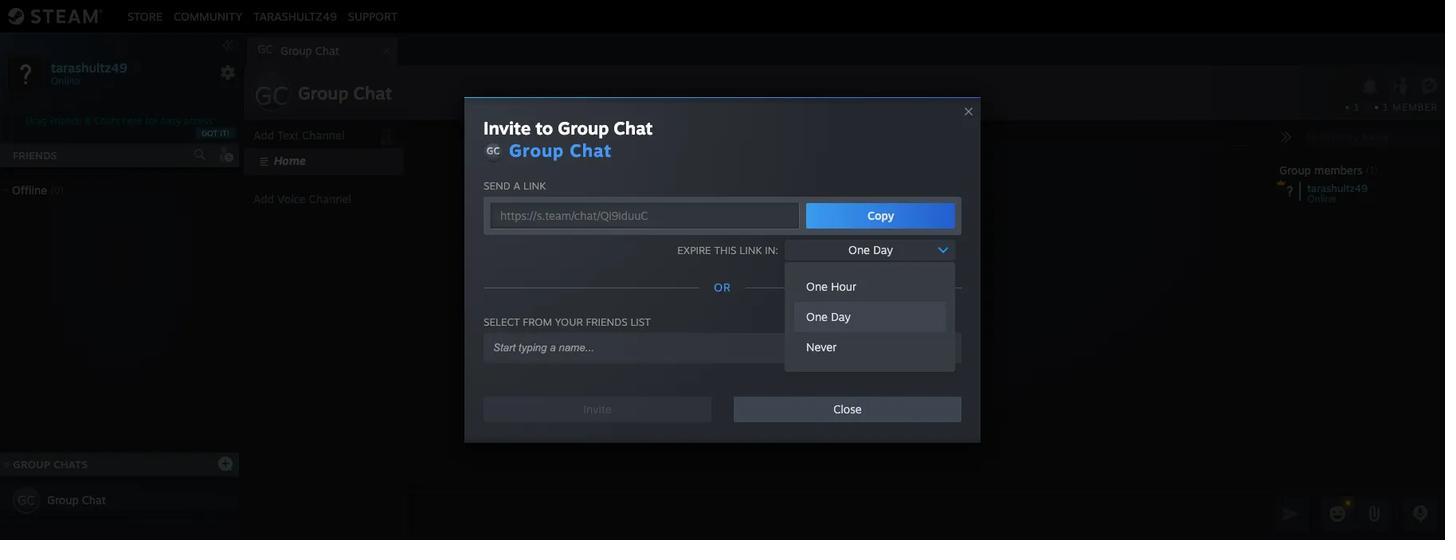Task type: describe. For each thing, give the bounding box(es) containing it.
gc up text
[[254, 80, 289, 112]]

send special image
[[1365, 504, 1384, 524]]

0 vertical spatial one
[[849, 243, 870, 257]]

one hour
[[806, 280, 857, 293]]

Filter by Name text field
[[1302, 128, 1439, 148]]

manage notification settings image
[[1360, 77, 1381, 95]]

to
[[536, 117, 553, 139]]

gc inside gc group chat
[[258, 42, 273, 56]]

close
[[834, 402, 862, 416]]

drag
[[26, 115, 47, 127]]

link for this
[[740, 243, 762, 256]]

community
[[174, 9, 242, 23]]

1 vertical spatial one day
[[806, 310, 851, 324]]

home
[[274, 154, 306, 167]]

link for a
[[524, 179, 546, 192]]

support link
[[343, 9, 403, 23]]

1 horizontal spatial day
[[874, 243, 893, 257]]

2 vertical spatial group chat
[[47, 493, 106, 507]]

or
[[714, 281, 731, 294]]

2 horizontal spatial group chat
[[509, 139, 612, 161]]

0 vertical spatial chats
[[94, 115, 120, 127]]

chat up 'friday,'
[[614, 117, 653, 139]]

drag friends & chats here for easy access
[[26, 115, 213, 127]]

collapse member list image
[[1280, 131, 1293, 143]]

hour
[[831, 280, 857, 293]]

add text channel
[[253, 128, 345, 142]]

2 vertical spatial one
[[806, 310, 828, 324]]

1 vertical spatial day
[[831, 310, 851, 324]]

community link
[[168, 9, 248, 23]]

online
[[1308, 193, 1337, 205]]

chat up unpin channel list icon
[[353, 82, 392, 104]]

easy
[[160, 115, 181, 127]]

from
[[523, 316, 552, 328]]

text
[[277, 128, 299, 142]]

copy
[[868, 209, 895, 222]]

friday,
[[609, 141, 633, 150]]

voice
[[277, 192, 306, 206]]

offline
[[12, 183, 47, 197]]

unpin channel list image
[[376, 124, 397, 145]]

expire this link in:
[[678, 243, 779, 256]]

Start typing a name... text field
[[492, 341, 941, 355]]

store link
[[122, 9, 168, 23]]

0 vertical spatial friends
[[50, 115, 82, 127]]

group members
[[1280, 163, 1363, 177]]

0 vertical spatial tarashultz49
[[254, 9, 337, 23]]

never
[[806, 340, 837, 354]]

chat down group chats
[[82, 493, 106, 507]]

0 vertical spatial one day
[[849, 243, 893, 257]]

2 vertical spatial tarashultz49
[[1308, 182, 1368, 194]]

this
[[714, 243, 737, 256]]

november
[[635, 141, 674, 150]]

group inside gc group chat
[[281, 44, 312, 57]]



Task type: locate. For each thing, give the bounding box(es) containing it.
add voice channel
[[253, 192, 352, 206]]

chats
[[94, 115, 120, 127], [53, 458, 88, 471]]

support
[[348, 9, 398, 23]]

gc
[[258, 42, 273, 56], [254, 80, 289, 112], [487, 145, 500, 157], [18, 493, 35, 508]]

friends down drag
[[13, 149, 57, 162]]

copy button
[[807, 203, 956, 229]]

one left hour
[[806, 280, 828, 293]]

1 vertical spatial tarashultz49
[[51, 59, 127, 75]]

your
[[555, 316, 583, 328]]

one
[[849, 243, 870, 257], [806, 280, 828, 293], [806, 310, 828, 324]]

0 vertical spatial link
[[524, 179, 546, 192]]

chat
[[315, 44, 340, 57], [353, 82, 392, 104], [614, 117, 653, 139], [570, 139, 612, 161], [82, 493, 106, 507]]

search my friends list image
[[193, 147, 207, 162]]

gc down tarashultz49 link on the left
[[258, 42, 273, 56]]

select from your friends list
[[484, 316, 651, 328]]

&
[[85, 115, 92, 127]]

friends left list
[[586, 316, 628, 328]]

1 horizontal spatial link
[[740, 243, 762, 256]]

one up never at the bottom right
[[806, 310, 828, 324]]

send
[[484, 179, 511, 192]]

0 horizontal spatial 1
[[1354, 101, 1360, 113]]

add left text
[[253, 128, 274, 142]]

gc group chat
[[258, 42, 340, 57]]

1
[[1354, 101, 1360, 113], [1384, 101, 1390, 113]]

send a link
[[484, 179, 546, 192]]

0 horizontal spatial chats
[[53, 458, 88, 471]]

1 vertical spatial chats
[[53, 458, 88, 471]]

create a group chat image
[[218, 455, 233, 471]]

member
[[1393, 101, 1438, 113]]

1 1 from the left
[[1354, 101, 1360, 113]]

group chats
[[13, 458, 88, 471]]

invite a friend to this group chat image
[[1391, 76, 1411, 96]]

None text field
[[490, 202, 800, 230], [408, 494, 1270, 534], [490, 202, 800, 230], [408, 494, 1270, 534]]

1 vertical spatial add
[[253, 192, 274, 206]]

in:
[[765, 243, 779, 256]]

group chat
[[298, 82, 392, 104], [509, 139, 612, 161], [47, 493, 106, 507]]

manage group chat settings image
[[1421, 77, 1441, 98]]

1 member
[[1384, 101, 1438, 113]]

chat down invite to group chat
[[570, 139, 612, 161]]

2023
[[690, 141, 710, 150]]

1 vertical spatial one
[[806, 280, 828, 293]]

add left voice
[[253, 192, 274, 206]]

channel right text
[[302, 128, 345, 142]]

channel for add voice channel
[[309, 192, 352, 206]]

chats right &
[[94, 115, 120, 127]]

1 horizontal spatial group chat
[[298, 82, 392, 104]]

a
[[514, 179, 521, 192]]

link left in:
[[740, 243, 762, 256]]

0 vertical spatial day
[[874, 243, 893, 257]]

0 vertical spatial add
[[253, 128, 274, 142]]

tarashultz49 down members
[[1308, 182, 1368, 194]]

select
[[484, 316, 520, 328]]

gc down 'collapse chats list' image
[[18, 493, 35, 508]]

manage friends list settings image
[[220, 65, 236, 80]]

store
[[128, 9, 163, 23]]

1 left member
[[1384, 101, 1390, 113]]

group chat down invite to group chat
[[509, 139, 612, 161]]

add a friend image
[[217, 146, 234, 163]]

chats right 'collapse chats list' image
[[53, 458, 88, 471]]

tarashultz49 up gc group chat
[[254, 9, 337, 23]]

1 horizontal spatial tarashultz49
[[254, 9, 337, 23]]

list
[[631, 316, 651, 328]]

tarashultz49 link
[[248, 9, 343, 23]]

2 add from the top
[[253, 192, 274, 206]]

0 horizontal spatial day
[[831, 310, 851, 324]]

day down copy button
[[874, 243, 893, 257]]

access
[[184, 115, 213, 127]]

1 for 1
[[1354, 101, 1360, 113]]

group chat down group chats
[[47, 493, 106, 507]]

chat inside gc group chat
[[315, 44, 340, 57]]

invite
[[484, 117, 531, 139]]

channel right voice
[[309, 192, 352, 206]]

0 horizontal spatial tarashultz49
[[51, 59, 127, 75]]

channel for add text channel
[[302, 128, 345, 142]]

one day down copy button
[[849, 243, 893, 257]]

members
[[1315, 163, 1363, 177]]

1 vertical spatial friends
[[13, 149, 57, 162]]

for
[[145, 115, 158, 127]]

close this tab image
[[379, 46, 394, 56]]

1 vertical spatial link
[[740, 243, 762, 256]]

2 horizontal spatial tarashultz49
[[1308, 182, 1368, 194]]

friends left &
[[50, 115, 82, 127]]

channel
[[302, 128, 345, 142], [309, 192, 352, 206]]

expire
[[678, 243, 711, 256]]

1 up filter by name text field
[[1354, 101, 1360, 113]]

0 vertical spatial channel
[[302, 128, 345, 142]]

tarashultz49
[[254, 9, 337, 23], [51, 59, 127, 75], [1308, 182, 1368, 194]]

tarashultz49 up &
[[51, 59, 127, 75]]

one up hour
[[849, 243, 870, 257]]

day down hour
[[831, 310, 851, 324]]

1 vertical spatial group chat
[[509, 139, 612, 161]]

group chat up unpin channel list icon
[[298, 82, 392, 104]]

collapse chats list image
[[0, 461, 18, 468]]

friends
[[50, 115, 82, 127], [13, 149, 57, 162], [586, 316, 628, 328]]

1 add from the top
[[253, 128, 274, 142]]

2 1 from the left
[[1384, 101, 1390, 113]]

add for add voice channel
[[253, 192, 274, 206]]

chat down tarashultz49 link on the left
[[315, 44, 340, 57]]

1 horizontal spatial 1
[[1384, 101, 1390, 113]]

one day
[[849, 243, 893, 257], [806, 310, 851, 324]]

one day down one hour
[[806, 310, 851, 324]]

close button
[[734, 397, 962, 422]]

link
[[524, 179, 546, 192], [740, 243, 762, 256]]

17,
[[676, 141, 688, 150]]

1 vertical spatial channel
[[309, 192, 352, 206]]

gc down invite
[[487, 145, 500, 157]]

0 horizontal spatial link
[[524, 179, 546, 192]]

here
[[122, 115, 142, 127]]

0 horizontal spatial group chat
[[47, 493, 106, 507]]

0 vertical spatial group chat
[[298, 82, 392, 104]]

invite to group chat
[[484, 117, 653, 139]]

link right a
[[524, 179, 546, 192]]

submit image
[[1281, 503, 1302, 524]]

2 vertical spatial friends
[[586, 316, 628, 328]]

1 for 1 member
[[1384, 101, 1390, 113]]

group
[[281, 44, 312, 57], [298, 82, 349, 104], [558, 117, 609, 139], [509, 139, 564, 161], [1280, 163, 1312, 177], [13, 458, 50, 471], [47, 493, 79, 507]]

1 horizontal spatial chats
[[94, 115, 120, 127]]

tarashultz49 online
[[1308, 182, 1368, 205]]

add
[[253, 128, 274, 142], [253, 192, 274, 206]]

friday, november 17, 2023
[[609, 141, 710, 150]]

day
[[874, 243, 893, 257], [831, 310, 851, 324]]

add for add text channel
[[253, 128, 274, 142]]



Task type: vqa. For each thing, say whether or not it's contained in the screenshot.
left Steam
no



